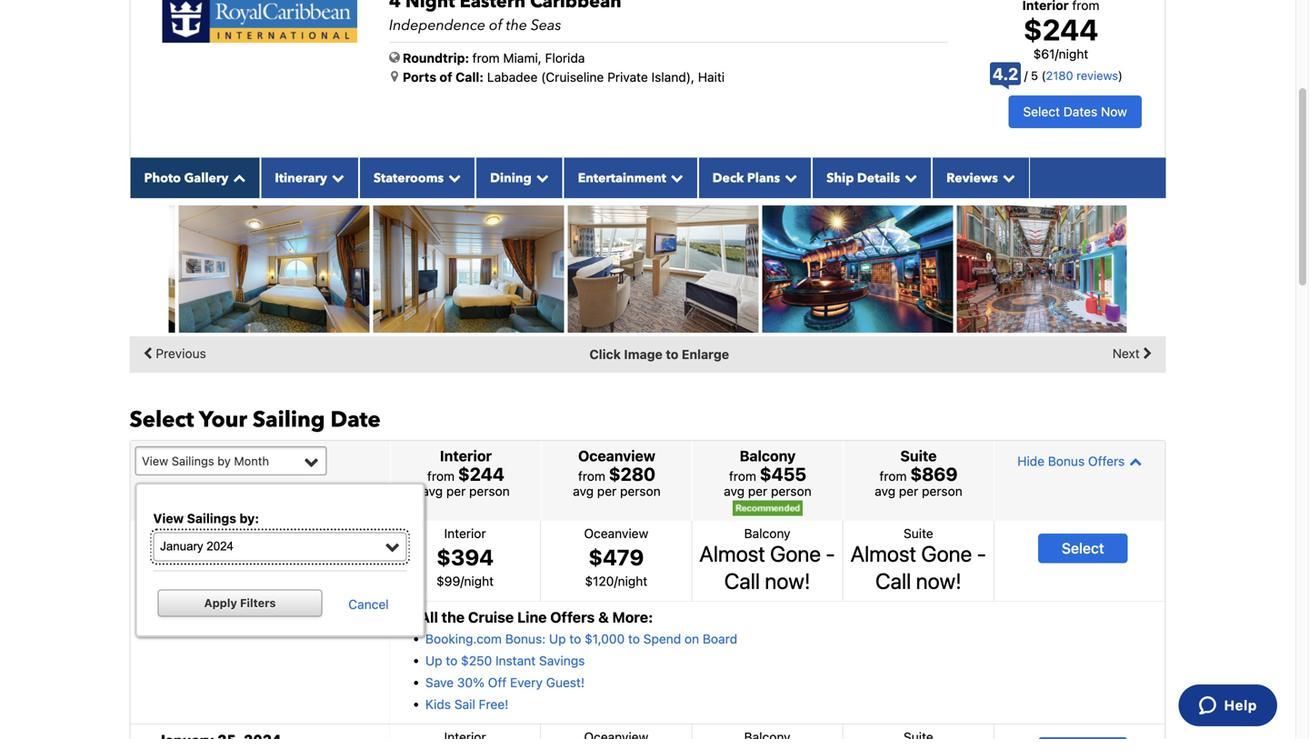 Task type: vqa. For each thing, say whether or not it's contained in the screenshot.
Information
no



Task type: locate. For each thing, give the bounding box(es) containing it.
now!
[[765, 568, 811, 594], [916, 568, 962, 594]]

the
[[506, 15, 527, 35], [442, 609, 465, 626]]

january 11, 2024 – january 15, 2024 thursday – monday
[[158, 527, 291, 581]]

0 vertical spatial the
[[506, 15, 527, 35]]

per inside the interior from $244 avg per person
[[446, 483, 466, 499]]

person inside the interior from $244 avg per person
[[469, 483, 510, 499]]

0 horizontal spatial call
[[724, 568, 760, 594]]

$244 up 4.2 / 5 ( 2180 reviews )
[[1023, 12, 1099, 47]]

- inside balcony almost gone - call now!
[[826, 541, 835, 566]]

avg left $280
[[573, 483, 594, 499]]

/ up 4.2 / 5 ( 2180 reviews )
[[1055, 46, 1059, 61]]

avg up $394 at the bottom left of page
[[422, 483, 443, 499]]

avg inside suite from $869 avg per person
[[875, 483, 896, 499]]

- inside suite almost gone - call now!
[[977, 541, 986, 566]]

suite image
[[568, 205, 759, 333]]

person up suite almost gone - call now!
[[922, 483, 963, 499]]

gone for balcony almost gone - call now!
[[770, 541, 821, 566]]

from inside oceanview from $280 avg per person
[[578, 468, 605, 483]]

person for $869
[[922, 483, 963, 499]]

oceanview from $280 avg per person
[[573, 447, 661, 499]]

balcony down recommended image
[[744, 526, 791, 541]]

view up 'thursday'
[[153, 511, 184, 526]]

0 vertical spatial sailings
[[172, 454, 214, 468]]

gone inside suite almost gone - call now!
[[921, 541, 972, 566]]

1 vertical spatial the
[[442, 609, 465, 626]]

– right 11,
[[285, 527, 291, 547]]

1 horizontal spatial offers
[[1088, 453, 1125, 468]]

photo
[[144, 169, 181, 187]]

person for $280
[[620, 483, 661, 499]]

of down roundtrip:
[[440, 70, 452, 85]]

view inside view sailings by month link
[[142, 454, 168, 468]]

almost down suite from $869 avg per person
[[851, 541, 916, 566]]

1 horizontal spatial gone
[[921, 541, 972, 566]]

30%
[[457, 675, 485, 690]]

gallery
[[184, 169, 229, 187]]

avg for $869
[[875, 483, 896, 499]]

from up $394 at the bottom left of page
[[427, 468, 455, 483]]

gone down '$869'
[[921, 541, 972, 566]]

0 horizontal spatial select
[[130, 405, 194, 435]]

&
[[598, 609, 609, 626]]

$479
[[589, 544, 644, 570]]

per
[[446, 483, 466, 499], [597, 483, 617, 499], [748, 483, 768, 499], [899, 483, 919, 499]]

from for $869
[[880, 468, 907, 483]]

suite inside suite almost gone - call now!
[[904, 526, 933, 541]]

4.2 / 5 ( 2180 reviews )
[[993, 64, 1123, 84]]

now! for balcony almost gone - call now!
[[765, 568, 811, 594]]

1 vertical spatial interior
[[444, 526, 486, 541]]

balcony inside balcony almost gone - call now!
[[744, 526, 791, 541]]

0 horizontal spatial gone
[[770, 541, 821, 566]]

per up $394 at the bottom left of page
[[446, 483, 466, 499]]

1 avg from the left
[[422, 483, 443, 499]]

the left seas
[[506, 15, 527, 35]]

balcony
[[740, 447, 796, 464], [744, 526, 791, 541]]

2 call from the left
[[875, 568, 911, 594]]

view left by
[[142, 454, 168, 468]]

offers up booking.com bonus: up to $1,000 to spend on board link
[[550, 609, 595, 626]]

0 vertical spatial view
[[142, 454, 168, 468]]

per for $280
[[597, 483, 617, 499]]

avg up recommended image
[[724, 483, 745, 499]]

all
[[420, 609, 438, 626]]

hide bonus offers link
[[999, 445, 1161, 477]]

call for suite almost gone - call now!
[[875, 568, 911, 594]]

1 vertical spatial offers
[[550, 609, 595, 626]]

escape room image
[[762, 205, 953, 333]]

view sailings by:
[[153, 511, 259, 526]]

gone for suite almost gone - call now!
[[921, 541, 972, 566]]

suite for gone
[[904, 526, 933, 541]]

0 vertical spatial offers
[[1088, 453, 1125, 468]]

from up call:
[[472, 50, 500, 65]]

recommended image
[[733, 500, 803, 516]]

every
[[510, 675, 543, 690]]

the inside the all the cruise line offers & more: booking.com bonus: up to $1,000 to spend on board up to $250 instant savings save 30% off every guest! kids sail free!
[[442, 609, 465, 626]]

/ inside 4.2 / 5 ( 2180 reviews )
[[1024, 69, 1028, 82]]

from for $244
[[427, 468, 455, 483]]

night up 2180 reviews link
[[1059, 46, 1089, 61]]

4 person from the left
[[922, 483, 963, 499]]

avg inside balcony from $455 avg per person
[[724, 483, 745, 499]]

from inside the interior from $244 avg per person
[[427, 468, 455, 483]]

next
[[1113, 346, 1143, 361]]

1 horizontal spatial night
[[618, 574, 648, 589]]

3 person from the left
[[771, 483, 812, 499]]

now! inside balcony almost gone - call now!
[[765, 568, 811, 594]]

1 - from the left
[[826, 541, 835, 566]]

from left $280
[[578, 468, 605, 483]]

$280
[[609, 463, 656, 484]]

1 horizontal spatial up
[[549, 632, 566, 647]]

1 vertical spatial sailings
[[187, 511, 236, 526]]

per up suite almost gone - call now!
[[899, 483, 919, 499]]

1 vertical spatial oceanview
[[584, 526, 648, 541]]

select inside select link
[[1062, 540, 1104, 557]]

$244 inside the interior from $244 avg per person
[[458, 463, 505, 484]]

savings
[[539, 653, 585, 668]]

ports of call: labadee (cruiseline private island), haiti
[[403, 70, 725, 85]]

more:
[[612, 609, 653, 626]]

0 horizontal spatial almost
[[699, 541, 765, 566]]

sailings for by
[[172, 454, 214, 468]]

$244
[[1023, 12, 1099, 47], [458, 463, 505, 484]]

1 horizontal spatial of
[[489, 15, 502, 35]]

3 per from the left
[[748, 483, 768, 499]]

1 january from the top
[[158, 527, 214, 547]]

person for $455
[[771, 483, 812, 499]]

1 call from the left
[[724, 568, 760, 594]]

1 vertical spatial select
[[130, 405, 194, 435]]

1 horizontal spatial call
[[875, 568, 911, 594]]

0 horizontal spatial offers
[[550, 609, 595, 626]]

person
[[469, 483, 510, 499], [620, 483, 661, 499], [771, 483, 812, 499], [922, 483, 963, 499]]

almost for balcony almost gone - call now!
[[699, 541, 765, 566]]

person up $394 at the bottom left of page
[[469, 483, 510, 499]]

5
[[1031, 69, 1038, 82]]

to
[[666, 347, 679, 362], [569, 632, 581, 647], [628, 632, 640, 647], [446, 653, 458, 668]]

sailings for by:
[[187, 511, 236, 526]]

call inside balcony almost gone - call now!
[[724, 568, 760, 594]]

- for suite almost gone - call now!
[[977, 541, 986, 566]]

1 vertical spatial view
[[153, 511, 184, 526]]

previous
[[152, 346, 206, 361]]

1 vertical spatial –
[[216, 566, 223, 581]]

2 january from the top
[[158, 546, 214, 566]]

per up $479
[[597, 483, 617, 499]]

view
[[142, 454, 168, 468], [153, 511, 184, 526]]

view for view sailings by month
[[142, 454, 168, 468]]

select for your
[[130, 405, 194, 435]]

almost inside balcony almost gone - call now!
[[699, 541, 765, 566]]

of up roundtrip: from miami, florida
[[489, 15, 502, 35]]

/
[[1055, 46, 1059, 61], [1024, 69, 1028, 82], [460, 574, 464, 589], [614, 574, 618, 589]]

up up savings
[[549, 632, 566, 647]]

night inside oceanview $479 $120 / night
[[618, 574, 648, 589]]

1 almost from the left
[[699, 541, 765, 566]]

1 vertical spatial suite
[[904, 526, 933, 541]]

0 vertical spatial balcony
[[740, 447, 796, 464]]

your
[[199, 405, 247, 435]]

offers inside the all the cruise line offers & more: booking.com bonus: up to $1,000 to spend on board up to $250 instant savings save 30% off every guest! kids sail free!
[[550, 609, 595, 626]]

to right "image"
[[666, 347, 679, 362]]

of
[[489, 15, 502, 35], [440, 70, 452, 85]]

royal caribbean image
[[162, 0, 357, 43]]

interior for from
[[440, 447, 492, 464]]

suite from $869 avg per person
[[875, 447, 963, 499]]

person inside suite from $869 avg per person
[[922, 483, 963, 499]]

1 horizontal spatial almost
[[851, 541, 916, 566]]

from left $455
[[729, 468, 756, 483]]

15,
[[217, 546, 240, 566]]

gone down recommended image
[[770, 541, 821, 566]]

avg
[[422, 483, 443, 499], [573, 483, 594, 499], [724, 483, 745, 499], [875, 483, 896, 499]]

avg left '$869'
[[875, 483, 896, 499]]

1 vertical spatial balcony
[[744, 526, 791, 541]]

independence
[[389, 15, 486, 35]]

oceanview inside oceanview from $280 avg per person
[[578, 447, 655, 464]]

0 horizontal spatial -
[[826, 541, 835, 566]]

1 horizontal spatial -
[[977, 541, 986, 566]]

offers right bonus
[[1088, 453, 1125, 468]]

call inside suite almost gone - call now!
[[875, 568, 911, 594]]

0 horizontal spatial the
[[442, 609, 465, 626]]

bonus
[[1048, 453, 1085, 468]]

sail
[[454, 697, 475, 712]]

per inside suite from $869 avg per person
[[899, 483, 919, 499]]

/ down $479
[[614, 574, 618, 589]]

4 avg from the left
[[875, 483, 896, 499]]

2 almost from the left
[[851, 541, 916, 566]]

person up recommended image
[[771, 483, 812, 499]]

select down hide bonus offers "link"
[[1062, 540, 1104, 557]]

0 vertical spatial select
[[1023, 104, 1060, 119]]

1 horizontal spatial $244
[[1023, 12, 1099, 47]]

interior inside the interior $394 $99 / night
[[444, 526, 486, 541]]

almost
[[699, 541, 765, 566], [851, 541, 916, 566]]

2 per from the left
[[597, 483, 617, 499]]

oceanview inside sailing list element
[[584, 526, 648, 541]]

0 horizontal spatial night
[[464, 574, 494, 589]]

$394
[[437, 544, 494, 570]]

spend
[[643, 632, 681, 647]]

avg inside the interior from $244 avg per person
[[422, 483, 443, 499]]

roundtrip:
[[403, 50, 469, 65]]

2024 down by:
[[244, 527, 281, 547]]

select inside select          dates now link
[[1023, 104, 1060, 119]]

the right all
[[442, 609, 465, 626]]

2 now! from the left
[[916, 568, 962, 594]]

1 per from the left
[[446, 483, 466, 499]]

2 vertical spatial select
[[1062, 540, 1104, 557]]

night for $479
[[618, 574, 648, 589]]

night for $394
[[464, 574, 494, 589]]

from inside balcony from $455 avg per person
[[729, 468, 756, 483]]

1 gone from the left
[[770, 541, 821, 566]]

gone inside balcony almost gone - call now!
[[770, 541, 821, 566]]

2024
[[244, 527, 281, 547], [244, 546, 281, 566]]

2 horizontal spatial select
[[1062, 540, 1104, 557]]

oceanview image
[[179, 205, 370, 333]]

now! inside suite almost gone - call now!
[[916, 568, 962, 594]]

almost down recommended image
[[699, 541, 765, 566]]

0 vertical spatial of
[[489, 15, 502, 35]]

0 vertical spatial –
[[285, 527, 291, 547]]

night down $394 at the bottom left of page
[[464, 574, 494, 589]]

0 vertical spatial suite
[[900, 447, 937, 464]]

$244 up $394 at the bottom left of page
[[458, 463, 505, 484]]

4 per from the left
[[899, 483, 919, 499]]

person for $244
[[469, 483, 510, 499]]

from for $455
[[729, 468, 756, 483]]

/ left the 5 in the right of the page
[[1024, 69, 1028, 82]]

avg inside oceanview from $280 avg per person
[[573, 483, 594, 499]]

2 person from the left
[[620, 483, 661, 499]]

per up recommended image
[[748, 483, 768, 499]]

1 horizontal spatial select
[[1023, 104, 1060, 119]]

3 avg from the left
[[724, 483, 745, 499]]

balcony inside balcony from $455 avg per person
[[740, 447, 796, 464]]

booking.com bonus: up to $1,000 to spend on board link
[[425, 632, 737, 647]]

almost inside suite almost gone - call now!
[[851, 541, 916, 566]]

sailings inside $244 main content
[[172, 454, 214, 468]]

2 horizontal spatial night
[[1059, 46, 1089, 61]]

0 horizontal spatial $244
[[458, 463, 505, 484]]

interior inside the interior from $244 avg per person
[[440, 447, 492, 464]]

2024 right 15,
[[244, 546, 281, 566]]

sailings left by
[[172, 454, 214, 468]]

0 horizontal spatial of
[[440, 70, 452, 85]]

night inside the interior $394 $99 / night
[[464, 574, 494, 589]]

1 2024 from the top
[[244, 527, 281, 547]]

select down (
[[1023, 104, 1060, 119]]

1 vertical spatial up
[[425, 653, 442, 668]]

night down $479
[[618, 574, 648, 589]]

1 vertical spatial of
[[440, 70, 452, 85]]

to left $250
[[446, 653, 458, 668]]

from left '$869'
[[880, 468, 907, 483]]

to inside navigation
[[666, 347, 679, 362]]

sailings up 11,
[[187, 511, 236, 526]]

per inside balcony from $455 avg per person
[[748, 483, 768, 499]]

1 now! from the left
[[765, 568, 811, 594]]

filters
[[240, 596, 276, 609]]

suite for $869
[[900, 447, 937, 464]]

1 horizontal spatial now!
[[916, 568, 962, 594]]

gone
[[770, 541, 821, 566], [921, 541, 972, 566]]

cancel
[[348, 597, 389, 612]]

/ down $394 at the bottom left of page
[[460, 574, 464, 589]]

1 person from the left
[[469, 483, 510, 499]]

apply
[[204, 596, 237, 609]]

cruise
[[468, 609, 514, 626]]

1 vertical spatial $244
[[458, 463, 505, 484]]

person up $479
[[620, 483, 661, 499]]

2 - from the left
[[977, 541, 986, 566]]

suite inside suite from $869 avg per person
[[900, 447, 937, 464]]

0 vertical spatial $244
[[1023, 12, 1099, 47]]

2 avg from the left
[[573, 483, 594, 499]]

0 vertical spatial oceanview
[[578, 447, 655, 464]]

from inside suite from $869 avg per person
[[880, 468, 907, 483]]

call for balcony almost gone - call now!
[[724, 568, 760, 594]]

0 horizontal spatial now!
[[765, 568, 811, 594]]

select          dates now
[[1023, 104, 1127, 119]]

0 vertical spatial interior
[[440, 447, 492, 464]]

night inside $244 $61 / night
[[1059, 46, 1089, 61]]

call
[[724, 568, 760, 594], [875, 568, 911, 594]]

per for $455
[[748, 483, 768, 499]]

up up save
[[425, 653, 442, 668]]

person inside oceanview from $280 avg per person
[[620, 483, 661, 499]]

$869
[[910, 463, 958, 484]]

select up view sailings by month
[[130, 405, 194, 435]]

instant
[[496, 653, 536, 668]]

-
[[826, 541, 835, 566], [977, 541, 986, 566]]

– up apply
[[216, 566, 223, 581]]

balcony up recommended image
[[740, 447, 796, 464]]

suite almost gone - call now!
[[851, 526, 986, 594]]

oceanview for from
[[578, 447, 655, 464]]

per inside oceanview from $280 avg per person
[[597, 483, 617, 499]]

interior image
[[0, 205, 175, 333]]

up
[[549, 632, 566, 647], [425, 653, 442, 668]]

1 horizontal spatial –
[[285, 527, 291, 547]]

2 gone from the left
[[921, 541, 972, 566]]

person inside balcony from $455 avg per person
[[771, 483, 812, 499]]

save 30% off every guest! link
[[425, 675, 585, 690]]

sugar beach image
[[957, 205, 1148, 333]]



Task type: describe. For each thing, give the bounding box(es) containing it.
0 horizontal spatial up
[[425, 653, 442, 668]]

photo gallery
[[144, 169, 229, 187]]

thursday
[[158, 566, 213, 581]]

interior from $244 avg per person
[[422, 447, 510, 499]]

all the cruise line offers & more: booking.com bonus: up to $1,000 to spend on board up to $250 instant savings save 30% off every guest! kids sail free!
[[416, 609, 737, 712]]

enlarge
[[682, 347, 729, 362]]

chevron right image
[[1143, 340, 1152, 367]]

now! for suite almost gone - call now!
[[916, 568, 962, 594]]

ports
[[403, 70, 436, 85]]

kids
[[425, 697, 451, 712]]

off
[[488, 675, 507, 690]]

/ inside oceanview $479 $120 / night
[[614, 574, 618, 589]]

chevron up image
[[1125, 455, 1142, 468]]

apply filters
[[204, 596, 276, 609]]

offers inside "link"
[[1088, 453, 1125, 468]]

monday
[[227, 566, 273, 581]]

/ inside $244 $61 / night
[[1055, 46, 1059, 61]]

chevron up image
[[229, 171, 246, 184]]

private
[[607, 70, 648, 85]]

/ inside the interior $394 $99 / night
[[460, 574, 464, 589]]

$244 main content
[[0, 0, 1175, 739]]

2180 reviews link
[[1046, 69, 1118, 82]]

click
[[590, 347, 621, 362]]

by
[[217, 454, 231, 468]]

bonus:
[[505, 632, 546, 647]]

- for balcony almost gone - call now!
[[826, 541, 835, 566]]

(
[[1042, 69, 1046, 82]]

from for miami,
[[472, 50, 500, 65]]

miami,
[[503, 50, 542, 65]]

image
[[624, 347, 663, 362]]

on
[[685, 632, 699, 647]]

photo gallery image thumbnails navigation
[[130, 336, 1166, 373]]

2 2024 from the top
[[244, 546, 281, 566]]

11,
[[217, 527, 240, 547]]

oceanview for $479
[[584, 526, 648, 541]]

now
[[1101, 104, 1127, 119]]

)
[[1118, 69, 1123, 82]]

$455
[[760, 463, 806, 484]]

$99
[[436, 574, 460, 589]]

month
[[234, 454, 269, 468]]

balcony for $455
[[740, 447, 796, 464]]

photo gallery button
[[130, 158, 260, 198]]

avg for $244
[[422, 483, 443, 499]]

hide
[[1018, 453, 1045, 468]]

dates
[[1064, 104, 1098, 119]]

of for independence
[[489, 15, 502, 35]]

globe image
[[389, 51, 400, 64]]

$61
[[1033, 46, 1055, 61]]

per for $244
[[446, 483, 466, 499]]

balcony from $455 avg per person
[[724, 447, 812, 499]]

booking.com
[[425, 632, 502, 647]]

up to $250 instant savings link
[[425, 653, 585, 668]]

next link
[[1113, 340, 1157, 367]]

hide bonus offers
[[1018, 453, 1125, 468]]

$244 $61 / night
[[1023, 12, 1099, 61]]

from for $280
[[578, 468, 605, 483]]

reviews
[[1077, 69, 1118, 82]]

previous link
[[139, 340, 206, 367]]

map marker image
[[391, 70, 398, 83]]

guest!
[[546, 675, 585, 690]]

$120
[[585, 574, 614, 589]]

interior $394 $99 / night
[[436, 526, 494, 589]]

click image to enlarge
[[590, 347, 729, 362]]

haiti
[[698, 70, 725, 85]]

independence of the seas
[[389, 15, 561, 35]]

0 horizontal spatial –
[[216, 566, 223, 581]]

select          dates now link
[[1009, 95, 1142, 128]]

seas
[[531, 15, 561, 35]]

oceanview $479 $120 / night
[[584, 526, 648, 589]]

to up savings
[[569, 632, 581, 647]]

view sailings by month
[[142, 454, 269, 468]]

1 horizontal spatial the
[[506, 15, 527, 35]]

free!
[[479, 697, 509, 712]]

avg for $455
[[724, 483, 745, 499]]

call:
[[456, 70, 484, 85]]

line
[[517, 609, 547, 626]]

to down more:
[[628, 632, 640, 647]]

$1,000
[[585, 632, 625, 647]]

interior for $394
[[444, 526, 486, 541]]

sailing list element
[[130, 521, 1165, 739]]

view sailings by month link
[[135, 446, 327, 475]]

labadee
[[487, 70, 538, 85]]

sailing
[[253, 405, 325, 435]]

board
[[703, 632, 737, 647]]

0 vertical spatial up
[[549, 632, 566, 647]]

island),
[[651, 70, 695, 85]]

kids sail free! link
[[425, 697, 509, 712]]

almost for suite almost gone - call now!
[[851, 541, 916, 566]]

view for view sailings by:
[[153, 511, 184, 526]]

(cruiseline
[[541, 70, 604, 85]]

chevron left image
[[143, 340, 152, 367]]

balcony almost gone - call now!
[[699, 526, 835, 594]]

cancel button
[[330, 597, 407, 612]]

balcony for gone
[[744, 526, 791, 541]]

by:
[[239, 511, 259, 526]]

$250
[[461, 653, 492, 668]]

date
[[331, 405, 381, 435]]

balcony image
[[373, 205, 564, 333]]

of for ports
[[440, 70, 452, 85]]

per for $869
[[899, 483, 919, 499]]

select your sailing date
[[130, 405, 381, 435]]

select link
[[1038, 534, 1128, 563]]

avg for $280
[[573, 483, 594, 499]]

select for dates
[[1023, 104, 1060, 119]]

apply filters link
[[158, 589, 322, 617]]

roundtrip: from miami, florida
[[403, 50, 585, 65]]

florida
[[545, 50, 585, 65]]



